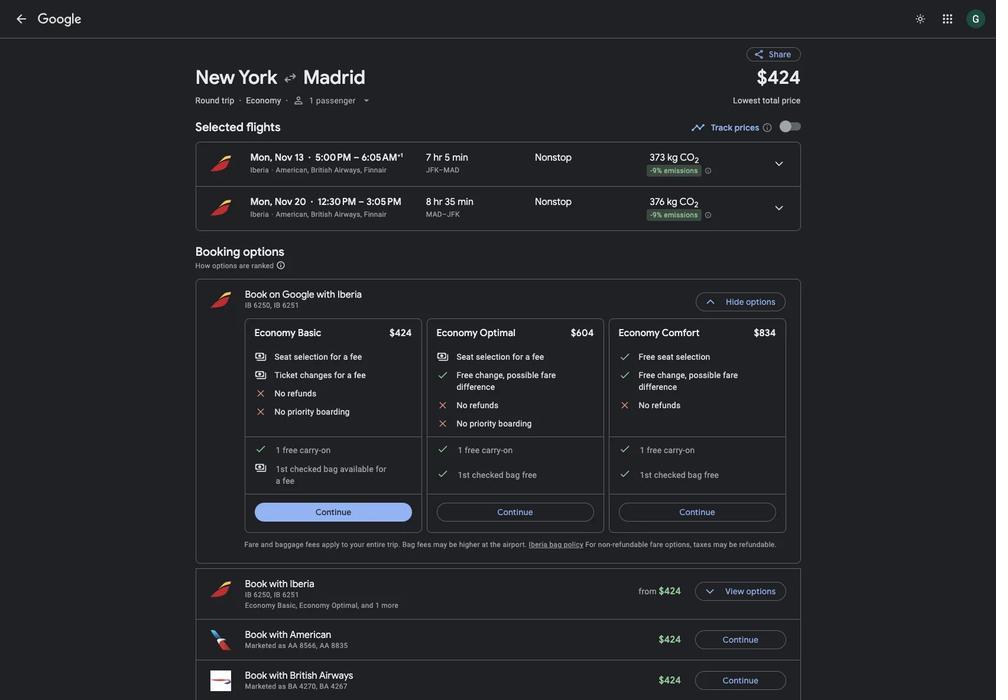 Task type: vqa. For each thing, say whether or not it's contained in the screenshot.
424 US dollars text box
yes



Task type: describe. For each thing, give the bounding box(es) containing it.
baggage
[[275, 541, 304, 549]]

american, british airways, finnair for mon, nov 13
[[276, 166, 387, 174]]

possible for economy comfort
[[689, 371, 721, 380]]

checked for comfort
[[654, 471, 686, 480]]

ticket
[[275, 371, 298, 380]]

learn more about tracked prices image
[[762, 122, 773, 133]]

basic,
[[278, 602, 297, 610]]

seat selection for a fee for economy basic
[[275, 352, 362, 362]]

jfk inside 8 hr 35 min mad – jfk
[[447, 211, 460, 219]]

nonstop flight. element for 8 hr 35 min
[[535, 196, 572, 210]]

seat for optimal
[[457, 352, 474, 362]]

kg for 376
[[667, 196, 678, 208]]

marketed inside book with american marketed as aa 8566, aa 8835
[[245, 642, 276, 650]]

are
[[239, 262, 250, 270]]

min for 8 hr 35 min
[[458, 196, 474, 208]]

Departure time: 12:30 PM. text field
[[318, 196, 356, 208]]

comfort
[[662, 328, 700, 339]]

1 passenger
[[309, 96, 356, 105]]

1st checked bag available for a fee
[[276, 465, 387, 486]]

373
[[650, 152, 665, 164]]

nov for 20
[[275, 196, 292, 208]]

hide
[[726, 297, 745, 307]]

trip
[[222, 96, 234, 105]]

york
[[239, 66, 277, 90]]

2 aa from the left
[[320, 642, 329, 650]]

total
[[763, 96, 780, 105]]

price
[[782, 96, 801, 105]]

booking options
[[195, 245, 284, 260]]

nonstop for 7 hr 5 min
[[535, 152, 572, 164]]

$424 lowest total price
[[733, 66, 801, 105]]

checked for optimal
[[472, 471, 504, 480]]

for inside 1st checked bag available for a fee
[[376, 465, 387, 474]]

5
[[445, 152, 450, 164]]

2 be from the left
[[729, 541, 738, 549]]

free seat selection
[[639, 352, 711, 362]]

possible for economy optimal
[[507, 371, 539, 380]]

airport.
[[503, 541, 527, 549]]

fare
[[245, 541, 259, 549]]

airways, for 13
[[334, 166, 362, 174]]

economy basic
[[255, 328, 321, 339]]

New York to Madrid and back text field
[[195, 66, 719, 90]]

8835
[[331, 642, 348, 650]]

options for booking
[[243, 245, 284, 260]]

economy for economy basic
[[255, 328, 296, 339]]

from
[[639, 587, 657, 597]]

as inside book with american marketed as aa 8566, aa 8835
[[278, 642, 286, 650]]

free for optimal
[[465, 446, 480, 455]]

trip.
[[387, 541, 401, 549]]

mad inside 8 hr 35 min mad – jfk
[[426, 211, 442, 219]]

priority for optimal
[[470, 419, 496, 429]]

$424 inside $424 lowest total price
[[757, 66, 801, 90]]

booking
[[195, 245, 240, 260]]

1 424 us dollars text field from the top
[[659, 586, 681, 598]]

373 kg co 2
[[650, 152, 699, 166]]

hide options button
[[696, 288, 786, 316]]

american, for 20
[[276, 211, 309, 219]]

refunds for optimal
[[470, 401, 499, 410]]

refunds for comfort
[[652, 401, 681, 410]]

hide options
[[726, 297, 776, 307]]

with inside "book on google with iberia ib 6250, ib 6251"
[[317, 289, 335, 301]]

economy right basic,
[[299, 602, 330, 610]]

carry- for comfort
[[664, 446, 685, 455]]

6250, inside "book on google with iberia ib 6250, ib 6251"
[[254, 302, 272, 310]]

ib up basic,
[[274, 591, 281, 600]]

first checked bag is free element for comfort
[[619, 468, 719, 481]]

ib down are
[[245, 302, 252, 310]]

20
[[295, 196, 306, 208]]

free change, possible fare difference for economy optimal
[[457, 371, 556, 392]]

as inside book with british airways marketed as ba 4270, ba 4267
[[278, 683, 286, 691]]

2 for 373 kg co
[[695, 156, 699, 166]]

flight details. return flight on monday, november 20. leaves adolfo suárez madrid–barajas airport at 12:30 pm on monday, november 20 and arrives at john f. kennedy international airport at 3:05 pm on monday, november 20. image
[[765, 194, 793, 222]]

9% for 373
[[653, 167, 662, 175]]

checked for basic
[[290, 465, 322, 474]]

bag for economy optimal
[[506, 471, 520, 480]]

1 inside "popup button"
[[309, 96, 314, 105]]

5:00 pm – 6:05 am +1
[[315, 151, 403, 164]]

-9% emissions for 373
[[651, 167, 698, 175]]

marketed inside book with british airways marketed as ba 4270, ba 4267
[[245, 683, 276, 691]]

main content containing new york
[[195, 38, 801, 701]]

higher
[[459, 541, 480, 549]]

optimal,
[[332, 602, 359, 610]]

book for book with british airways
[[245, 671, 267, 682]]

12:30 pm – 3:05 pm
[[318, 196, 402, 208]]

boarding for economy optimal
[[499, 419, 532, 429]]

1 free carry-on for basic
[[276, 446, 331, 455]]

12:30 pm
[[318, 196, 356, 208]]

new
[[195, 66, 235, 90]]

no refunds for basic
[[275, 389, 317, 399]]

ticket changes for a fee
[[275, 371, 366, 380]]

on inside "book on google with iberia ib 6250, ib 6251"
[[269, 289, 280, 301]]

1st checked bag free for optimal
[[458, 471, 537, 480]]

to
[[342, 541, 348, 549]]

flight details. departing flight on monday, november 13. leaves john f. kennedy international airport at 5:00 pm on monday, november 13 and arrives at adolfo suárez madrid–barajas airport at 6:05 am on tuesday, november 14. image
[[765, 150, 793, 178]]

8566,
[[300, 642, 318, 650]]

difference for comfort
[[639, 383, 677, 392]]

view options button
[[695, 578, 786, 606]]

options for hide
[[747, 297, 776, 307]]

1st checked bag free for comfort
[[640, 471, 719, 480]]

round trip
[[195, 96, 234, 105]]

the
[[490, 541, 501, 549]]

iberia bag policy link
[[529, 541, 584, 549]]

1 for economy comfort
[[640, 446, 645, 455]]

1st for basic
[[276, 465, 288, 474]]

iberia inside "book on google with iberia ib 6250, ib 6251"
[[338, 289, 362, 301]]

no for comfort
[[639, 401, 650, 410]]

american, british airways, finnair for mon, nov 20
[[276, 211, 387, 219]]

prices
[[735, 122, 760, 133]]

options for how
[[212, 262, 237, 270]]

economy for economy
[[246, 96, 281, 105]]

selected
[[195, 120, 244, 135]]

available
[[340, 465, 374, 474]]

taxes
[[694, 541, 712, 549]]

nonstop flight. element for 7 hr 5 min
[[535, 152, 572, 166]]

mon, nov 13
[[250, 152, 304, 164]]

carry- for basic
[[300, 446, 321, 455]]

none text field containing $424
[[733, 66, 801, 116]]

4267
[[331, 683, 348, 691]]

2 fees from the left
[[417, 541, 431, 549]]

options for view
[[747, 587, 776, 597]]

1 fees from the left
[[306, 541, 320, 549]]

google
[[282, 289, 315, 301]]

1 ba from the left
[[288, 683, 297, 691]]

3 selection from the left
[[676, 352, 711, 362]]

for right the changes
[[334, 371, 345, 380]]

bag
[[402, 541, 415, 549]]

new york
[[195, 66, 277, 90]]

track
[[711, 122, 733, 133]]

total duration 7 hr 5 min. element
[[426, 152, 535, 166]]

2 ba from the left
[[320, 683, 329, 691]]

fare and baggage fees apply to your entire trip.  bag fees may be higher at the airport. iberia bag policy for non-refundable fare options, taxes may be refundable.
[[245, 541, 777, 549]]

how
[[195, 262, 210, 270]]

refundable
[[613, 541, 648, 549]]

economy optimal
[[437, 328, 516, 339]]

6:05 am
[[362, 152, 397, 164]]

go back image
[[14, 12, 28, 26]]

british inside book with british airways marketed as ba 4270, ba 4267
[[290, 671, 317, 682]]

free for economy comfort
[[639, 371, 655, 380]]

376
[[650, 196, 665, 208]]

min for 7 hr 5 min
[[452, 152, 468, 164]]

seat
[[658, 352, 674, 362]]

economy for economy basic, economy optimal, and 1 more
[[245, 602, 276, 610]]

optimal
[[480, 328, 516, 339]]

no refunds for optimal
[[457, 401, 499, 410]]

share button
[[747, 47, 801, 61]]

how options are ranked
[[195, 262, 276, 270]]

basic
[[298, 328, 321, 339]]

-9% emissions for 376
[[651, 211, 698, 219]]

economy basic, economy optimal, and 1 more
[[245, 602, 399, 610]]

book on google with iberia ib 6250, ib 6251
[[245, 289, 362, 310]]

non-
[[598, 541, 613, 549]]

british for mon, nov 20
[[311, 211, 332, 219]]

$834
[[754, 328, 776, 339]]

8
[[426, 196, 432, 208]]

changes
[[300, 371, 332, 380]]

view options
[[726, 587, 776, 597]]

9% for 376
[[653, 211, 662, 219]]

– inside 8 hr 35 min mad – jfk
[[442, 211, 447, 219]]

selected flights
[[195, 120, 281, 135]]

+1
[[397, 151, 403, 159]]

policy
[[564, 541, 584, 549]]

economy comfort
[[619, 328, 700, 339]]

flight numbers ib 6250, ib 6251 text field for on
[[245, 302, 299, 310]]

Arrival time: 6:05 AM on  Tuesday, November 14. text field
[[362, 151, 403, 164]]

376 kg co 2
[[650, 196, 699, 210]]

book with british airways marketed as ba 4270, ba 4267
[[245, 671, 353, 691]]

ib up the economy basic
[[274, 302, 281, 310]]

1 horizontal spatial  image
[[311, 196, 313, 208]]

round
[[195, 96, 220, 105]]

view
[[726, 587, 745, 597]]



Task type: locate. For each thing, give the bounding box(es) containing it.
seat for basic
[[275, 352, 292, 362]]

mad inside '7 hr 5 min jfk – mad'
[[444, 166, 460, 174]]

0 horizontal spatial boarding
[[316, 407, 350, 417]]

1 american, from the top
[[276, 166, 309, 174]]

finnair for 7 hr 5 min
[[364, 166, 387, 174]]

1 horizontal spatial no refunds
[[457, 401, 499, 410]]

2 selection from the left
[[476, 352, 510, 362]]

as left 4270,
[[278, 683, 286, 691]]

0 horizontal spatial fees
[[306, 541, 320, 549]]

more
[[382, 602, 399, 610]]

2 kg from the top
[[667, 196, 678, 208]]

0 vertical spatial as
[[278, 642, 286, 650]]

1st for optimal
[[458, 471, 470, 480]]

jfk down 7
[[426, 166, 439, 174]]

1 aa from the left
[[288, 642, 298, 650]]

2 seat selection for a fee from the left
[[457, 352, 544, 362]]

no refunds
[[275, 389, 317, 399], [457, 401, 499, 410], [639, 401, 681, 410]]

priority
[[288, 407, 314, 417], [470, 419, 496, 429]]

airways, down 5:00 pm – 6:05 am +1 at the top
[[334, 166, 362, 174]]

british down departing flight on monday, november 13. leaves john f. kennedy international airport at 5:00 pm on monday, november 13 and arrives at adolfo suárez madrid–barajas airport at 6:05 am on tuesday, november 14. element
[[311, 166, 332, 174]]

2 inside 373 kg co 2
[[695, 156, 699, 166]]

1 vertical spatial nonstop flight. element
[[535, 196, 572, 210]]

1 as from the top
[[278, 642, 286, 650]]

hr right 7
[[434, 152, 443, 164]]

7
[[426, 152, 431, 164]]

economy left optimal
[[437, 328, 478, 339]]

1 passenger button
[[288, 86, 377, 115]]

0 vertical spatial no priority boarding
[[275, 407, 350, 417]]

6251 inside book with iberia ib 6250, ib 6251
[[283, 591, 299, 600]]

1 vertical spatial min
[[458, 196, 474, 208]]

on for economy optimal
[[503, 446, 513, 455]]

1 possible from the left
[[507, 371, 539, 380]]

a
[[343, 352, 348, 362], [525, 352, 530, 362], [347, 371, 352, 380], [276, 477, 280, 486]]

book down book with american marketed as aa 8566, aa 8835 at the left
[[245, 671, 267, 682]]

1 horizontal spatial seat
[[457, 352, 474, 362]]

co inside the 376 kg co 2
[[680, 196, 695, 208]]

marketed left 4270,
[[245, 683, 276, 691]]

and right optimal,
[[361, 602, 374, 610]]

hr inside 8 hr 35 min mad – jfk
[[434, 196, 443, 208]]

options up ranked at the left top of the page
[[243, 245, 284, 260]]

min inside 8 hr 35 min mad – jfk
[[458, 196, 474, 208]]

2 horizontal spatial fare
[[723, 371, 738, 380]]

1 horizontal spatial jfk
[[447, 211, 460, 219]]

0 horizontal spatial seat
[[275, 352, 292, 362]]

american, british airways, finnair down return flight on monday, november 20. leaves adolfo suárez madrid–barajas airport at 12:30 pm on monday, november 20 and arrives at john f. kennedy international airport at 3:05 pm on monday, november 20. element
[[276, 211, 387, 219]]

economy for economy comfort
[[619, 328, 660, 339]]

co
[[680, 152, 695, 164], [680, 196, 695, 208]]

2 book from the top
[[245, 579, 267, 591]]

$604
[[571, 328, 594, 339]]

9% down 376 in the right top of the page
[[653, 211, 662, 219]]

co for 376 kg co
[[680, 196, 695, 208]]

1 kg from the top
[[668, 152, 678, 164]]

2 1 free carry-on from the left
[[458, 446, 513, 455]]

1st inside 1st checked bag available for a fee
[[276, 465, 288, 474]]

as
[[278, 642, 286, 650], [278, 683, 286, 691]]

continue button
[[255, 498, 412, 527], [437, 498, 594, 527], [619, 498, 776, 527], [695, 626, 786, 655], [695, 667, 786, 695]]

book with iberia ib 6250, ib 6251
[[245, 579, 314, 600]]

1 vertical spatial hr
[[434, 196, 443, 208]]

1 vertical spatial boarding
[[499, 419, 532, 429]]

6250,
[[254, 302, 272, 310], [254, 591, 272, 600]]

nov left 13
[[275, 152, 292, 164]]

mon, for mon, nov 20
[[250, 196, 273, 208]]

2 horizontal spatial no refunds
[[639, 401, 681, 410]]

aa left 8566,
[[288, 642, 298, 650]]

economy down book with iberia ib 6250, ib 6251
[[245, 602, 276, 610]]

co for 373 kg co
[[680, 152, 695, 164]]

flight numbers ib 6250, ib 6251 text field for with
[[245, 591, 299, 600]]

aa left 8835
[[320, 642, 329, 650]]

0 horizontal spatial possible
[[507, 371, 539, 380]]

and right fare
[[261, 541, 273, 549]]

0 vertical spatial hr
[[434, 152, 443, 164]]

economy left basic
[[255, 328, 296, 339]]

priority for basic
[[288, 407, 314, 417]]

1 -9% emissions from the top
[[651, 167, 698, 175]]

iberia down 'mon, nov 20'
[[250, 211, 269, 219]]

american, for 13
[[276, 166, 309, 174]]

change, down optimal
[[475, 371, 505, 380]]

return flight on monday, november 20. leaves adolfo suárez madrid–barajas airport at 12:30 pm on monday, november 20 and arrives at john f. kennedy international airport at 3:05 pm on monday, november 20. element
[[250, 196, 402, 208]]

 image
[[239, 96, 241, 105]]

2 hr from the top
[[434, 196, 443, 208]]

0 vertical spatial jfk
[[426, 166, 439, 174]]

6251 up basic,
[[283, 591, 299, 600]]

1 1 free carry-on from the left
[[276, 446, 331, 455]]

be left higher
[[449, 541, 457, 549]]

co right "373"
[[680, 152, 695, 164]]

$424
[[757, 66, 801, 90], [390, 328, 412, 339], [659, 586, 681, 598], [659, 634, 681, 646], [659, 675, 681, 687]]

bag for economy comfort
[[688, 471, 702, 480]]

1 horizontal spatial and
[[361, 602, 374, 610]]

1 horizontal spatial seat selection for a fee
[[457, 352, 544, 362]]

possible down the free seat selection
[[689, 371, 721, 380]]

0 horizontal spatial seat selection for a fee
[[275, 352, 362, 362]]

1 6251 from the top
[[283, 302, 299, 310]]

– inside '7 hr 5 min jfk – mad'
[[439, 166, 444, 174]]

mon, down flights at the left top
[[250, 152, 273, 164]]

424 US dollars text field
[[659, 586, 681, 598], [659, 634, 681, 646], [659, 675, 681, 687]]

0 horizontal spatial free change, possible fare difference
[[457, 371, 556, 392]]

2 9% from the top
[[653, 211, 662, 219]]

2 horizontal spatial selection
[[676, 352, 711, 362]]

0 vertical spatial nonstop flight. element
[[535, 152, 572, 166]]

1 for economy optimal
[[458, 446, 463, 455]]

with for iberia
[[269, 579, 288, 591]]

no priority boarding for optimal
[[457, 419, 532, 429]]

nonstop flight. element
[[535, 152, 572, 166], [535, 196, 572, 210]]

Arrival time: 3:05 PM. text field
[[367, 196, 402, 208]]

change,
[[475, 371, 505, 380], [658, 371, 687, 380]]

selection down comfort
[[676, 352, 711, 362]]

free
[[283, 446, 298, 455], [465, 446, 480, 455], [647, 446, 662, 455], [522, 471, 537, 480], [704, 471, 719, 480]]

be
[[449, 541, 457, 549], [729, 541, 738, 549]]

2 - from the top
[[651, 211, 653, 219]]

change, down the free seat selection
[[658, 371, 687, 380]]

flight numbers ib 6250, ib 6251 text field up basic,
[[245, 591, 299, 600]]

1 vertical spatial priority
[[470, 419, 496, 429]]

kg inside 373 kg co 2
[[668, 152, 678, 164]]

lowest
[[733, 96, 761, 105]]

1 vertical spatial -9% emissions
[[651, 211, 698, 219]]

book with american marketed as aa 8566, aa 8835
[[245, 630, 348, 650]]

0 vertical spatial and
[[261, 541, 273, 549]]

kg right 376 in the right top of the page
[[667, 196, 678, 208]]

mon, inside departing flight on monday, november 13. leaves john f. kennedy international airport at 5:00 pm on monday, november 13 and arrives at adolfo suárez madrid–barajas airport at 6:05 am on tuesday, november 14. element
[[250, 152, 273, 164]]

0 horizontal spatial refunds
[[288, 389, 317, 399]]

british
[[311, 166, 332, 174], [311, 211, 332, 219], [290, 671, 317, 682]]

3 1 free carry-on from the left
[[640, 446, 695, 455]]

3:05 pm
[[367, 196, 402, 208]]

1 vertical spatial as
[[278, 683, 286, 691]]

1 for economy basic
[[276, 446, 281, 455]]

1 nonstop flight. element from the top
[[535, 152, 572, 166]]

2 seat from the left
[[457, 352, 474, 362]]

0 vertical spatial -9% emissions
[[651, 167, 698, 175]]

change, for optimal
[[475, 371, 505, 380]]

0 vertical spatial min
[[452, 152, 468, 164]]

1 1st checked bag free from the left
[[458, 471, 537, 480]]

options
[[243, 245, 284, 260], [212, 262, 237, 270], [747, 297, 776, 307], [747, 587, 776, 597]]

list
[[196, 143, 800, 231]]

total duration 8 hr 35 min. element
[[426, 196, 535, 210]]

0 vertical spatial mon,
[[250, 152, 273, 164]]

0 horizontal spatial 1 free carry-on
[[276, 446, 331, 455]]

1 vertical spatial american,
[[276, 211, 309, 219]]

book inside book with iberia ib 6250, ib 6251
[[245, 579, 267, 591]]

nonstop for 8 hr 35 min
[[535, 196, 572, 208]]

as left 8566,
[[278, 642, 286, 650]]

fees
[[306, 541, 320, 549], [417, 541, 431, 549]]

2 nov from the top
[[275, 196, 292, 208]]

mon, left 20
[[250, 196, 273, 208]]

1 horizontal spatial possible
[[689, 371, 721, 380]]

0 vertical spatial mad
[[444, 166, 460, 174]]

424 us dollars text field for book with american
[[659, 634, 681, 646]]

aa
[[288, 642, 298, 650], [320, 642, 329, 650]]

1 free carry-on for optimal
[[458, 446, 513, 455]]

with for british
[[269, 671, 288, 682]]

checked inside 1st checked bag available for a fee
[[290, 465, 322, 474]]

0 vertical spatial -
[[651, 167, 653, 175]]

1 horizontal spatial 1st checked bag free
[[640, 471, 719, 480]]

selection
[[294, 352, 328, 362], [476, 352, 510, 362], [676, 352, 711, 362]]

min inside '7 hr 5 min jfk – mad'
[[452, 152, 468, 164]]

0 vertical spatial 6250,
[[254, 302, 272, 310]]

 image
[[286, 96, 288, 105], [311, 196, 313, 208]]

0 vertical spatial 6251
[[283, 302, 299, 310]]

6251 inside "book on google with iberia ib 6250, ib 6251"
[[283, 302, 299, 310]]

7 hr 5 min jfk – mad
[[426, 152, 468, 174]]

1 marketed from the top
[[245, 642, 276, 650]]

possible
[[507, 371, 539, 380], [689, 371, 721, 380]]

boarding for economy basic
[[316, 407, 350, 417]]

selection for optimal
[[476, 352, 510, 362]]

american, down 20
[[276, 211, 309, 219]]

1 vertical spatial marketed
[[245, 683, 276, 691]]

with inside book with american marketed as aa 8566, aa 8835
[[269, 630, 288, 642]]

1 horizontal spatial fare
[[650, 541, 663, 549]]

13
[[295, 152, 304, 164]]

emissions for 376 kg co
[[664, 211, 698, 219]]

continue
[[315, 507, 351, 518], [497, 507, 533, 518], [680, 507, 715, 518], [723, 635, 759, 646], [723, 676, 759, 687]]

2 nonstop flight. element from the top
[[535, 196, 572, 210]]

2 marketed from the top
[[245, 683, 276, 691]]

– inside 5:00 pm – 6:05 am +1
[[354, 152, 359, 164]]

book inside book with british airways marketed as ba 4270, ba 4267
[[245, 671, 267, 682]]

1 hr from the top
[[434, 152, 443, 164]]

3 carry- from the left
[[664, 446, 685, 455]]

carry- for optimal
[[482, 446, 503, 455]]

4270,
[[299, 683, 318, 691]]

co inside 373 kg co 2
[[680, 152, 695, 164]]

from $424
[[639, 586, 681, 598]]

1 may from the left
[[433, 541, 447, 549]]

kg inside the 376 kg co 2
[[667, 196, 678, 208]]

1 free change, possible fare difference from the left
[[457, 371, 556, 392]]

2 finnair from the top
[[364, 211, 387, 219]]

ba left 4270,
[[288, 683, 297, 691]]

2 flight numbers ib 6250, ib 6251 text field from the top
[[245, 591, 299, 600]]

may right taxes
[[714, 541, 728, 549]]

no priority boarding
[[275, 407, 350, 417], [457, 419, 532, 429]]

2 right "373"
[[695, 156, 699, 166]]

Departure time: 5:00 PM. text field
[[315, 152, 351, 164]]

1 - from the top
[[651, 167, 653, 175]]

0 vertical spatial american,
[[276, 166, 309, 174]]

6250, up the economy basic
[[254, 302, 272, 310]]

1 free carry-on
[[276, 446, 331, 455], [458, 446, 513, 455], [640, 446, 695, 455]]

book inside "book on google with iberia ib 6250, ib 6251"
[[245, 289, 267, 301]]

airways, for 20
[[334, 211, 362, 219]]

2 carry- from the left
[[482, 446, 503, 455]]

0 vertical spatial boarding
[[316, 407, 350, 417]]

1
[[309, 96, 314, 105], [276, 446, 281, 455], [458, 446, 463, 455], [640, 446, 645, 455], [375, 602, 380, 610]]

your
[[350, 541, 365, 549]]

0 horizontal spatial fare
[[541, 371, 556, 380]]

for
[[330, 352, 341, 362], [513, 352, 523, 362], [334, 371, 345, 380], [376, 465, 387, 474]]

0 vertical spatial  image
[[286, 96, 288, 105]]

ba left 4267
[[320, 683, 329, 691]]

2 6250, from the top
[[254, 591, 272, 600]]

- for 373 kg co
[[651, 167, 653, 175]]

emissions down the 376 kg co 2
[[664, 211, 698, 219]]

free change, possible fare difference down the free seat selection
[[639, 371, 738, 392]]

departing flight on monday, november 13. leaves john f. kennedy international airport at 5:00 pm on monday, november 13 and arrives at adolfo suárez madrid–barajas airport at 6:05 am on tuesday, november 14. element
[[250, 151, 403, 164]]

1 flight numbers ib 6250, ib 6251 text field from the top
[[245, 302, 299, 310]]

list containing mon, nov 13
[[196, 143, 800, 231]]

on for economy comfort
[[685, 446, 695, 455]]

2 first checked bag is free element from the left
[[619, 468, 719, 481]]

0 vertical spatial co
[[680, 152, 695, 164]]

a inside 1st checked bag available for a fee
[[276, 477, 280, 486]]

passenger
[[316, 96, 356, 105]]

apply
[[322, 541, 340, 549]]

0 horizontal spatial selection
[[294, 352, 328, 362]]

list inside main content
[[196, 143, 800, 231]]

free
[[639, 352, 655, 362], [457, 371, 473, 380], [639, 371, 655, 380]]

with inside book with iberia ib 6250, ib 6251
[[269, 579, 288, 591]]

seat up ticket
[[275, 352, 292, 362]]

2 horizontal spatial 1 free carry-on
[[640, 446, 695, 455]]

1 horizontal spatial fees
[[417, 541, 431, 549]]

options right hide
[[747, 297, 776, 307]]

0 horizontal spatial priority
[[288, 407, 314, 417]]

1 seat from the left
[[275, 352, 292, 362]]

difference down "economy optimal"
[[457, 383, 495, 392]]

1 horizontal spatial first checked bag is free element
[[619, 468, 719, 481]]

free for comfort
[[647, 446, 662, 455]]

9% down "373"
[[653, 167, 662, 175]]

2 horizontal spatial carry-
[[664, 446, 685, 455]]

american,
[[276, 166, 309, 174], [276, 211, 309, 219]]

with down book with american marketed as aa 8566, aa 8835 at the left
[[269, 671, 288, 682]]

nov for 13
[[275, 152, 292, 164]]

british up 4270,
[[290, 671, 317, 682]]

mad
[[444, 166, 460, 174], [426, 211, 442, 219]]

Flight numbers IB 6250, IB 6251 text field
[[245, 302, 299, 310], [245, 591, 299, 600]]

fare
[[541, 371, 556, 380], [723, 371, 738, 380], [650, 541, 663, 549]]

no refunds for comfort
[[639, 401, 681, 410]]

1 horizontal spatial 1 free carry-on
[[458, 446, 513, 455]]

1 vertical spatial finnair
[[364, 211, 387, 219]]

0 horizontal spatial  image
[[286, 96, 288, 105]]

2 right 376 in the right top of the page
[[695, 200, 699, 210]]

5:00 pm
[[315, 152, 351, 164]]

with right google
[[317, 289, 335, 301]]

8 hr 35 min mad – jfk
[[426, 196, 474, 219]]

loading results progress bar
[[0, 38, 996, 40]]

424 us dollars element
[[757, 66, 801, 90]]

entire
[[367, 541, 385, 549]]

free left "seat"
[[639, 352, 655, 362]]

for down optimal
[[513, 352, 523, 362]]

seat selection for a fee for economy optimal
[[457, 352, 544, 362]]

0 horizontal spatial aa
[[288, 642, 298, 650]]

–
[[354, 152, 359, 164], [439, 166, 444, 174], [359, 196, 364, 208], [442, 211, 447, 219]]

with for american
[[269, 630, 288, 642]]

free change, possible fare difference down optimal
[[457, 371, 556, 392]]

2 vertical spatial 424 us dollars text field
[[659, 675, 681, 687]]

fee inside 1st checked bag available for a fee
[[283, 477, 295, 486]]

-
[[651, 167, 653, 175], [651, 211, 653, 219]]

bag
[[324, 465, 338, 474], [506, 471, 520, 480], [688, 471, 702, 480], [550, 541, 562, 549]]

kg
[[668, 152, 678, 164], [667, 196, 678, 208]]

jfk down 35
[[447, 211, 460, 219]]

0 vertical spatial finnair
[[364, 166, 387, 174]]

emissions down 373 kg co 2 at the right
[[664, 167, 698, 175]]

at
[[482, 541, 488, 549]]

for up "ticket changes for a fee"
[[330, 352, 341, 362]]

424 us dollars text field for book with british airways
[[659, 675, 681, 687]]

refunds for basic
[[288, 389, 317, 399]]

iberia down mon, nov 13
[[250, 166, 269, 174]]

hr for 7
[[434, 152, 443, 164]]

economy for economy optimal
[[437, 328, 478, 339]]

emissions for 373 kg co
[[664, 167, 698, 175]]

1 vertical spatial  image
[[311, 196, 313, 208]]

seat down "economy optimal"
[[457, 352, 474, 362]]

share
[[769, 49, 791, 60]]

1 free carry-on for comfort
[[640, 446, 695, 455]]

may
[[433, 541, 447, 549], [714, 541, 728, 549]]

1 airways, from the top
[[334, 166, 362, 174]]

carry-
[[300, 446, 321, 455], [482, 446, 503, 455], [664, 446, 685, 455]]

1 vertical spatial and
[[361, 602, 374, 610]]

free for economy optimal
[[457, 371, 473, 380]]

ba
[[288, 683, 297, 691], [320, 683, 329, 691]]

1 vertical spatial mad
[[426, 211, 442, 219]]

book down book with iberia ib 6250, ib 6251
[[245, 630, 267, 642]]

with inside book with british airways marketed as ba 4270, ba 4267
[[269, 671, 288, 682]]

no for optimal
[[457, 401, 468, 410]]

finnair for 8 hr 35 min
[[364, 211, 387, 219]]

0 horizontal spatial and
[[261, 541, 273, 549]]

mon, for mon, nov 13
[[250, 152, 273, 164]]

finnair down 3:05 pm
[[364, 211, 387, 219]]

first checked bag is free element
[[437, 468, 537, 481], [619, 468, 719, 481]]

iberia right "airport."
[[529, 541, 548, 549]]

book for book on google with iberia
[[245, 289, 267, 301]]

kg for 373
[[668, 152, 678, 164]]

for right available
[[376, 465, 387, 474]]

0 vertical spatial 2
[[695, 156, 699, 166]]

jfk inside '7 hr 5 min jfk – mad'
[[426, 166, 439, 174]]

british for mon, nov 13
[[311, 166, 332, 174]]

0 vertical spatial nov
[[275, 152, 292, 164]]

book down ranked at the left top of the page
[[245, 289, 267, 301]]

free for basic
[[283, 446, 298, 455]]

2 -9% emissions from the top
[[651, 211, 698, 219]]

1 emissions from the top
[[664, 167, 698, 175]]

1 first checked bag is free element from the left
[[437, 468, 537, 481]]

possible down optimal
[[507, 371, 539, 380]]

change, for comfort
[[658, 371, 687, 380]]

0 horizontal spatial carry-
[[300, 446, 321, 455]]

1 vertical spatial no priority boarding
[[457, 419, 532, 429]]

learn more about booking options element
[[276, 259, 285, 272]]

1 vertical spatial emissions
[[664, 211, 698, 219]]

- for 376 kg co
[[651, 211, 653, 219]]

1 horizontal spatial checked
[[472, 471, 504, 480]]

airways,
[[334, 166, 362, 174], [334, 211, 362, 219]]

4 book from the top
[[245, 671, 267, 682]]

6250, inside book with iberia ib 6250, ib 6251
[[254, 591, 272, 600]]

american, british airways, finnair down departure time: 5:00 pm. text box
[[276, 166, 387, 174]]

 image left 1 passenger
[[286, 96, 288, 105]]

refundable.
[[739, 541, 777, 549]]

-9% emissions down the 376 kg co 2
[[651, 211, 698, 219]]

2 1st checked bag free from the left
[[640, 471, 719, 480]]

1 seat selection for a fee from the left
[[275, 352, 362, 362]]

2 possible from the left
[[689, 371, 721, 380]]

difference down "seat"
[[639, 383, 677, 392]]

ib down fare
[[245, 591, 252, 600]]

american, down 13
[[276, 166, 309, 174]]

1 selection from the left
[[294, 352, 328, 362]]

1 book from the top
[[245, 289, 267, 301]]

0 vertical spatial 9%
[[653, 167, 662, 175]]

learn more about booking options image
[[276, 261, 285, 270]]

3 book from the top
[[245, 630, 267, 642]]

2 as from the top
[[278, 683, 286, 691]]

0 horizontal spatial be
[[449, 541, 457, 549]]

2 difference from the left
[[639, 383, 677, 392]]

2 free change, possible fare difference from the left
[[639, 371, 738, 392]]

2 american, from the top
[[276, 211, 309, 219]]

1 horizontal spatial be
[[729, 541, 738, 549]]

2 mon, from the top
[[250, 196, 273, 208]]

change appearance image
[[907, 5, 935, 33]]

- down 376 in the right top of the page
[[651, 211, 653, 219]]

1 horizontal spatial no priority boarding
[[457, 419, 532, 429]]

1 vertical spatial co
[[680, 196, 695, 208]]

1 vertical spatial british
[[311, 211, 332, 219]]

on for economy basic
[[321, 446, 331, 455]]

first checked bag is free element for optimal
[[437, 468, 537, 481]]

free change, possible fare difference for economy comfort
[[639, 371, 738, 392]]

1 vertical spatial airways,
[[334, 211, 362, 219]]

marketed left 8566,
[[245, 642, 276, 650]]

2 may from the left
[[714, 541, 728, 549]]

book inside book with american marketed as aa 8566, aa 8835
[[245, 630, 267, 642]]

0 horizontal spatial mad
[[426, 211, 442, 219]]

selection down optimal
[[476, 352, 510, 362]]

3 424 us dollars text field from the top
[[659, 675, 681, 687]]

0 horizontal spatial jfk
[[426, 166, 439, 174]]

0 horizontal spatial first checked bag is free element
[[437, 468, 537, 481]]

ranked
[[252, 262, 274, 270]]

seat selection for a fee down optimal
[[457, 352, 544, 362]]

- down "373"
[[651, 167, 653, 175]]

min right 35
[[458, 196, 474, 208]]

0 horizontal spatial difference
[[457, 383, 495, 392]]

track prices
[[711, 122, 760, 133]]

None text field
[[733, 66, 801, 116]]

american, british airways, finnair
[[276, 166, 387, 174], [276, 211, 387, 219]]

no for basic
[[275, 389, 286, 399]]

0 vertical spatial british
[[311, 166, 332, 174]]

 image right 20
[[311, 196, 313, 208]]

-9% emissions down 373 kg co 2 at the right
[[651, 167, 698, 175]]

1 vertical spatial kg
[[667, 196, 678, 208]]

2 change, from the left
[[658, 371, 687, 380]]

2 emissions from the top
[[664, 211, 698, 219]]

iberia right google
[[338, 289, 362, 301]]

with down basic,
[[269, 630, 288, 642]]

iberia up basic,
[[290, 579, 314, 591]]

no priority boarding for basic
[[275, 407, 350, 417]]

2 nonstop from the top
[[535, 196, 572, 208]]

2 for 376 kg co
[[695, 200, 699, 210]]

0 horizontal spatial may
[[433, 541, 447, 549]]

2 6251 from the top
[[283, 591, 299, 600]]

fare for $834
[[723, 371, 738, 380]]

bag inside 1st checked bag available for a fee
[[324, 465, 338, 474]]

1 nov from the top
[[275, 152, 292, 164]]

book for book with iberia
[[245, 579, 267, 591]]

options right view
[[747, 587, 776, 597]]

1 change, from the left
[[475, 371, 505, 380]]

boarding
[[316, 407, 350, 417], [499, 419, 532, 429]]

main content
[[195, 38, 801, 701]]

2 american, british airways, finnair from the top
[[276, 211, 387, 219]]

0 vertical spatial kg
[[668, 152, 678, 164]]

0 vertical spatial flight numbers ib 6250, ib 6251 text field
[[245, 302, 299, 310]]

1 vertical spatial 2
[[695, 200, 699, 210]]

0 horizontal spatial no priority boarding
[[275, 407, 350, 417]]

1 finnair from the top
[[364, 166, 387, 174]]

1 6250, from the top
[[254, 302, 272, 310]]

hr inside '7 hr 5 min jfk – mad'
[[434, 152, 443, 164]]

0 vertical spatial nonstop
[[535, 152, 572, 164]]

kg right "373"
[[668, 152, 678, 164]]

airways, down 12:30 pm
[[334, 211, 362, 219]]

seat selection for a fee up "ticket changes for a fee"
[[275, 352, 362, 362]]

1 horizontal spatial refunds
[[470, 401, 499, 410]]

marketed
[[245, 642, 276, 650], [245, 683, 276, 691]]

flight numbers ib 6250, ib 6251 text field down google
[[245, 302, 299, 310]]

1 carry- from the left
[[300, 446, 321, 455]]

flights
[[246, 120, 281, 135]]

35
[[445, 196, 456, 208]]

options down booking
[[212, 262, 237, 270]]

fare for $604
[[541, 371, 556, 380]]

1 mon, from the top
[[250, 152, 273, 164]]

1 horizontal spatial may
[[714, 541, 728, 549]]

1 vertical spatial 6251
[[283, 591, 299, 600]]

nov left 20
[[275, 196, 292, 208]]

madrid
[[303, 66, 366, 90]]

2 airways, from the top
[[334, 211, 362, 219]]

economy down york on the top left of the page
[[246, 96, 281, 105]]

1 vertical spatial jfk
[[447, 211, 460, 219]]

2 horizontal spatial checked
[[654, 471, 686, 480]]

iberia
[[250, 166, 269, 174], [250, 211, 269, 219], [338, 289, 362, 301], [529, 541, 548, 549], [290, 579, 314, 591]]

book for book with american
[[245, 630, 267, 642]]

fees right bag
[[417, 541, 431, 549]]

mad down 8
[[426, 211, 442, 219]]

mon, nov 20
[[250, 196, 306, 208]]

1 9% from the top
[[653, 167, 662, 175]]

economy up "seat"
[[619, 328, 660, 339]]

free down the free seat selection
[[639, 371, 655, 380]]

checked
[[290, 465, 322, 474], [472, 471, 504, 480], [654, 471, 686, 480]]

for
[[585, 541, 596, 549]]

selection for basic
[[294, 352, 328, 362]]

1 horizontal spatial selection
[[476, 352, 510, 362]]

2 424 us dollars text field from the top
[[659, 634, 681, 646]]

1 nonstop from the top
[[535, 152, 572, 164]]

airways
[[319, 671, 353, 682]]

min right 5
[[452, 152, 468, 164]]

1 vertical spatial 6250,
[[254, 591, 272, 600]]

2 inside the 376 kg co 2
[[695, 200, 699, 210]]

be left refundable.
[[729, 541, 738, 549]]

0 vertical spatial emissions
[[664, 167, 698, 175]]

0 vertical spatial priority
[[288, 407, 314, 417]]

book
[[245, 289, 267, 301], [245, 579, 267, 591], [245, 630, 267, 642], [245, 671, 267, 682]]

bag for economy basic
[[324, 465, 338, 474]]

fees left apply in the left of the page
[[306, 541, 320, 549]]

difference for optimal
[[457, 383, 495, 392]]

mad down 5
[[444, 166, 460, 174]]

1 difference from the left
[[457, 383, 495, 392]]

hr for 8
[[434, 196, 443, 208]]

with up basic,
[[269, 579, 288, 591]]

1 horizontal spatial aa
[[320, 642, 329, 650]]

iberia inside book with iberia ib 6250, ib 6251
[[290, 579, 314, 591]]

1 american, british airways, finnair from the top
[[276, 166, 387, 174]]

1st for comfort
[[640, 471, 652, 480]]

0 horizontal spatial no refunds
[[275, 389, 317, 399]]

2 horizontal spatial 1st
[[640, 471, 652, 480]]

1 be from the left
[[449, 541, 457, 549]]



